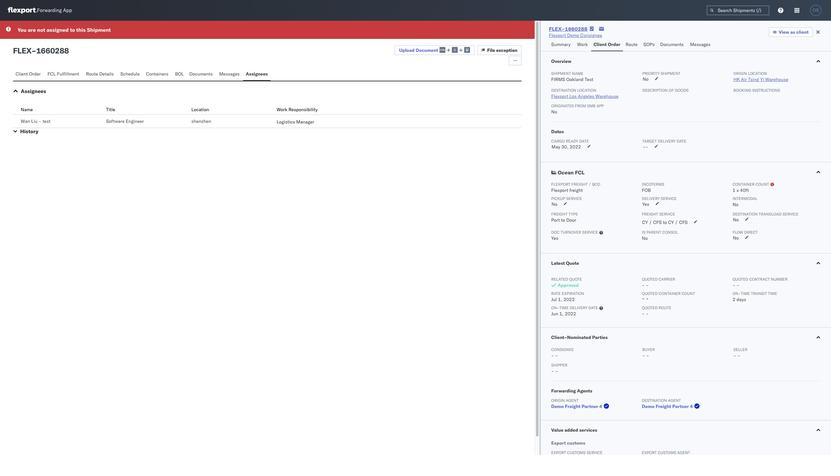 Task type: vqa. For each thing, say whether or not it's contained in the screenshot.
rightmost FCL
yes



Task type: describe. For each thing, give the bounding box(es) containing it.
client
[[796, 29, 809, 35]]

no inside intermodal no
[[733, 202, 738, 208]]

overview button
[[541, 52, 831, 71]]

may 30, 2022
[[552, 144, 581, 150]]

0 horizontal spatial assignees button
[[21, 88, 46, 94]]

client order for the bottom the client order button
[[16, 71, 41, 77]]

order for the bottom the client order button
[[29, 71, 41, 77]]

not
[[37, 27, 45, 33]]

jun 1, 2022
[[551, 311, 576, 317]]

no inside originates from smb app no
[[551, 109, 557, 115]]

shipment name firms oakland test
[[551, 71, 593, 82]]

count inside the quoted container count - -
[[682, 292, 695, 296]]

forwarding for forwarding agents
[[551, 389, 576, 394]]

route
[[659, 306, 671, 311]]

partner for destination agent
[[672, 404, 689, 410]]

1 vertical spatial 1660288
[[36, 46, 69, 56]]

0 vertical spatial delivery
[[658, 139, 676, 144]]

consol
[[662, 230, 678, 235]]

demo for destination agent
[[642, 404, 655, 410]]

doc
[[551, 230, 560, 235]]

0 horizontal spatial delivery
[[570, 306, 587, 311]]

0 vertical spatial shipment
[[87, 27, 111, 33]]

export
[[551, 441, 566, 447]]

1, inside quoted contract number - - rate expiration jul 1, 2022
[[558, 297, 562, 303]]

fcl fulfillment button
[[45, 68, 83, 81]]

1 vertical spatial assignees
[[21, 88, 46, 94]]

client for the bottom the client order button
[[16, 71, 28, 77]]

quote
[[569, 277, 582, 282]]

view as client
[[779, 29, 809, 35]]

shipper
[[551, 363, 567, 368]]

may
[[552, 144, 560, 150]]

to for freight type port to door
[[561, 218, 565, 223]]

details
[[99, 71, 114, 77]]

destination for service
[[733, 212, 758, 217]]

0 horizontal spatial to
[[70, 27, 75, 33]]

destination for flexport
[[551, 88, 576, 93]]

bol button
[[172, 68, 187, 81]]

client for the rightmost the client order button
[[594, 42, 607, 47]]

1 horizontal spatial fcl
[[575, 169, 585, 176]]

flex-1660288
[[549, 26, 587, 32]]

target delivery date
[[642, 139, 686, 144]]

responsibility
[[289, 107, 318, 113]]

1 cfs from the left
[[653, 220, 662, 226]]

related quote
[[551, 277, 582, 282]]

0 horizontal spatial messages
[[219, 71, 240, 77]]

flexport up pickup on the top right of the page
[[551, 188, 568, 193]]

/ inside flexport freight / bco flexport freight
[[589, 182, 591, 187]]

os button
[[808, 3, 823, 18]]

0 vertical spatial messages button
[[688, 39, 714, 51]]

service up service
[[661, 196, 677, 201]]

history
[[20, 128, 38, 135]]

client-
[[551, 335, 567, 341]]

history button
[[20, 128, 38, 135]]

forwarding app link
[[8, 7, 72, 14]]

flexport down ocean
[[551, 182, 570, 187]]

summary
[[551, 42, 571, 47]]

ocean fcl button
[[541, 163, 831, 182]]

parties
[[592, 335, 608, 341]]

0 horizontal spatial app
[[63, 7, 72, 13]]

1 vertical spatial 1,
[[559, 311, 564, 317]]

location
[[191, 107, 209, 113]]

description
[[642, 88, 668, 93]]

quoted for quoted contract number - - rate expiration jul 1, 2022
[[733, 277, 748, 282]]

rate
[[551, 292, 561, 296]]

value added services
[[551, 428, 597, 434]]

40ft
[[740, 188, 749, 193]]

1 x 40ft
[[733, 188, 749, 193]]

1 horizontal spatial yes
[[642, 202, 649, 207]]

latest
[[551, 261, 565, 267]]

container
[[733, 182, 755, 187]]

name inside 'shipment name firms oakland test'
[[572, 71, 583, 76]]

2022 for 1,
[[565, 311, 576, 317]]

service down flexport freight / bco flexport freight
[[566, 196, 582, 201]]

demo freight partner 4 for destination
[[642, 404, 693, 410]]

approved
[[558, 283, 579, 289]]

0 horizontal spatial documents button
[[187, 68, 217, 81]]

target
[[642, 139, 657, 144]]

file exception
[[487, 47, 517, 53]]

flex - 1660288
[[13, 46, 69, 56]]

0 horizontal spatial messages button
[[217, 68, 243, 81]]

2 vertical spatial destination
[[642, 399, 667, 404]]

route for route details
[[86, 71, 98, 77]]

cy / cfs to cy / cfs
[[642, 220, 688, 226]]

1 horizontal spatial assignees
[[246, 71, 268, 77]]

booking instructions
[[733, 88, 780, 93]]

1 horizontal spatial client order button
[[591, 39, 623, 51]]

containers button
[[143, 68, 172, 81]]

partner for origin agent
[[582, 404, 598, 410]]

no up flow
[[733, 217, 739, 223]]

shipper - -
[[551, 363, 567, 375]]

jul
[[551, 297, 557, 303]]

originates from smb app no
[[551, 104, 604, 115]]

quoted for quoted carrier - -
[[642, 277, 658, 282]]

hk air tsing yi warehouse link
[[733, 77, 788, 82]]

1 vertical spatial consignee
[[551, 348, 574, 353]]

0 horizontal spatial name
[[21, 107, 33, 113]]

date for --
[[677, 139, 686, 144]]

jun
[[551, 311, 558, 317]]

flow
[[733, 230, 743, 235]]

ocean
[[558, 169, 574, 176]]

added
[[565, 428, 578, 434]]

service right 'transload'
[[783, 212, 798, 217]]

1 horizontal spatial count
[[756, 182, 769, 187]]

flexport inside "flexport demo consignee" link
[[549, 32, 566, 38]]

freight down 'delivery'
[[642, 212, 658, 217]]

yi
[[760, 77, 764, 82]]

date up parties
[[588, 306, 598, 311]]

wan liu - test
[[21, 118, 50, 124]]

consignee - -
[[551, 348, 574, 359]]

description of goods
[[642, 88, 689, 93]]

2
[[733, 297, 735, 303]]

fcl fulfillment
[[47, 71, 79, 77]]

2 horizontal spatial time
[[768, 292, 777, 296]]

0 vertical spatial freight
[[571, 182, 588, 187]]

1 horizontal spatial documents button
[[658, 39, 688, 51]]

view as client button
[[769, 27, 813, 37]]

on- for on-time transit time 2 days
[[733, 292, 741, 296]]

liu
[[31, 118, 37, 124]]

schedule button
[[118, 68, 143, 81]]

buyer - -
[[642, 348, 655, 359]]

direct
[[744, 230, 758, 235]]

tsing
[[748, 77, 759, 82]]

on- for on-time delivery date
[[551, 306, 559, 311]]

smb
[[587, 104, 595, 108]]

1 vertical spatial yes
[[551, 236, 558, 242]]

client-nominated parties button
[[541, 328, 831, 348]]

--
[[643, 144, 648, 150]]

wan
[[21, 118, 30, 124]]

value added services button
[[541, 421, 831, 441]]

container count
[[733, 182, 769, 187]]

manager
[[296, 119, 314, 125]]

4 for destination agent
[[690, 404, 693, 410]]

ocean fcl
[[558, 169, 585, 176]]

1 vertical spatial freight
[[569, 188, 583, 193]]

on-time transit time 2 days
[[733, 292, 777, 303]]

freight inside the freight type port to door
[[551, 212, 568, 217]]

Search Shipments (/) text field
[[707, 6, 769, 15]]

1 horizontal spatial messages
[[690, 42, 711, 47]]

origin agent
[[551, 399, 579, 404]]

days
[[737, 297, 746, 303]]



Task type: locate. For each thing, give the bounding box(es) containing it.
no down originates
[[551, 109, 557, 115]]

demo down origin agent
[[551, 404, 564, 410]]

transload
[[759, 212, 782, 217]]

shipment
[[661, 71, 680, 76]]

2 horizontal spatial to
[[663, 220, 667, 226]]

4 for origin agent
[[599, 404, 602, 410]]

0 horizontal spatial cy
[[642, 220, 648, 226]]

0 horizontal spatial work
[[277, 107, 287, 113]]

service right 'turnover' at the bottom right of page
[[582, 230, 598, 235]]

freight down origin agent
[[565, 404, 581, 410]]

2 demo freight partner 4 from the left
[[642, 404, 693, 410]]

quoted inside quoted route - -
[[642, 306, 658, 311]]

1 horizontal spatial demo
[[567, 32, 579, 38]]

1 demo freight partner 4 link from the left
[[551, 404, 611, 410]]

sops button
[[641, 39, 658, 51]]

app
[[63, 7, 72, 13], [596, 104, 604, 108]]

0 vertical spatial assignees button
[[243, 68, 270, 81]]

client right work button
[[594, 42, 607, 47]]

1 horizontal spatial time
[[741, 292, 750, 296]]

to inside the freight type port to door
[[561, 218, 565, 223]]

origin location hk air tsing yi warehouse
[[733, 71, 788, 82]]

0 horizontal spatial agent
[[566, 399, 579, 404]]

warehouse inside origin location hk air tsing yi warehouse
[[765, 77, 788, 82]]

0 vertical spatial count
[[756, 182, 769, 187]]

route left sops
[[626, 42, 638, 47]]

1 demo freight partner 4 from the left
[[551, 404, 602, 410]]

warehouse right angeles
[[595, 93, 619, 99]]

demo for origin agent
[[551, 404, 564, 410]]

to
[[70, 27, 75, 33], [561, 218, 565, 223], [663, 220, 667, 226]]

agent down 'forwarding agents'
[[566, 399, 579, 404]]

0 horizontal spatial on-
[[551, 306, 559, 311]]

location up angeles
[[577, 88, 596, 93]]

client order for the rightmost the client order button
[[594, 42, 620, 47]]

quoted for quoted container count - -
[[642, 292, 658, 296]]

flexport down flex-
[[549, 32, 566, 38]]

0 vertical spatial 1660288
[[565, 26, 587, 32]]

agent up value added services 'button' on the bottom right of the page
[[668, 399, 681, 404]]

location inside destination location flexport los angeles warehouse
[[577, 88, 596, 93]]

delivery down expiration
[[570, 306, 587, 311]]

work inside work button
[[577, 42, 588, 47]]

export customs
[[551, 441, 585, 447]]

1 cy from the left
[[642, 220, 648, 226]]

1 horizontal spatial on-
[[733, 292, 741, 296]]

route
[[626, 42, 638, 47], [86, 71, 98, 77]]

freight
[[571, 182, 588, 187], [569, 188, 583, 193]]

2022 inside quoted contract number - - rate expiration jul 1, 2022
[[563, 297, 575, 303]]

fob
[[642, 188, 651, 193]]

no down intermodal
[[733, 202, 738, 208]]

count right container
[[756, 182, 769, 187]]

1 vertical spatial messages button
[[217, 68, 243, 81]]

freight up port
[[551, 212, 568, 217]]

upload document button
[[395, 45, 474, 55]]

warehouse
[[765, 77, 788, 82], [595, 93, 619, 99]]

parent
[[646, 230, 661, 235]]

count
[[756, 182, 769, 187], [682, 292, 695, 296]]

flow direct
[[733, 230, 758, 235]]

0 vertical spatial origin
[[733, 71, 747, 76]]

no inside is parent consol no
[[642, 236, 648, 242]]

service
[[659, 212, 675, 217]]

time up days
[[741, 292, 750, 296]]

documents button
[[658, 39, 688, 51], [187, 68, 217, 81]]

route for route
[[626, 42, 638, 47]]

0 horizontal spatial count
[[682, 292, 695, 296]]

bol
[[175, 71, 184, 77]]

incoterms
[[642, 182, 664, 187]]

fulfillment
[[57, 71, 79, 77]]

count right container in the right bottom of the page
[[682, 292, 695, 296]]

1 horizontal spatial 1660288
[[565, 26, 587, 32]]

to for cy / cfs to cy / cfs
[[663, 220, 667, 226]]

1 4 from the left
[[599, 404, 602, 410]]

turnover
[[561, 230, 581, 235]]

freight up pickup service
[[569, 188, 583, 193]]

test
[[43, 118, 50, 124]]

documents up overview button
[[660, 42, 684, 47]]

order down flex - 1660288
[[29, 71, 41, 77]]

customs
[[567, 441, 585, 447]]

seller
[[733, 348, 747, 353]]

1 vertical spatial fcl
[[575, 169, 585, 176]]

os
[[813, 8, 819, 13]]

pickup service
[[551, 196, 582, 201]]

location
[[748, 71, 767, 76], [577, 88, 596, 93]]

quoted inside the quoted container count - -
[[642, 292, 658, 296]]

0 vertical spatial documents
[[660, 42, 684, 47]]

1 vertical spatial location
[[577, 88, 596, 93]]

name up oakland
[[572, 71, 583, 76]]

documents right "bol" button
[[189, 71, 213, 77]]

quoted left route
[[642, 306, 658, 311]]

container
[[659, 292, 681, 296]]

client order
[[594, 42, 620, 47], [16, 71, 41, 77]]

demo freight partner 4 link down agents
[[551, 404, 611, 410]]

1 horizontal spatial assignees button
[[243, 68, 270, 81]]

1 vertical spatial warehouse
[[595, 93, 619, 99]]

1 vertical spatial destination
[[733, 212, 758, 217]]

1 vertical spatial count
[[682, 292, 695, 296]]

no down flow
[[733, 235, 739, 241]]

no down is
[[642, 236, 648, 242]]

1 horizontal spatial destination
[[642, 399, 667, 404]]

you
[[18, 27, 27, 33]]

demo
[[567, 32, 579, 38], [551, 404, 564, 410], [642, 404, 655, 410]]

forwarding agents
[[551, 389, 592, 394]]

quote
[[566, 261, 579, 267]]

from
[[575, 104, 586, 108]]

order left "route" "button" on the right top of the page
[[608, 42, 620, 47]]

cy down service
[[668, 220, 674, 226]]

on- up the jun on the right bottom of the page
[[551, 306, 559, 311]]

schedule
[[120, 71, 140, 77]]

location up hk air tsing yi warehouse link
[[748, 71, 767, 76]]

0 horizontal spatial time
[[559, 306, 569, 311]]

time right transit on the bottom right of the page
[[768, 292, 777, 296]]

flexport inside destination location flexport los angeles warehouse
[[551, 93, 568, 99]]

1 horizontal spatial client order
[[594, 42, 620, 47]]

related
[[551, 277, 568, 282]]

0 horizontal spatial demo
[[551, 404, 564, 410]]

2 cfs from the left
[[679, 220, 688, 226]]

/ up parent
[[649, 220, 652, 226]]

on- up 2
[[733, 292, 741, 296]]

2022 down expiration
[[563, 297, 575, 303]]

0 vertical spatial documents button
[[658, 39, 688, 51]]

1 horizontal spatial 4
[[690, 404, 693, 410]]

2022 down ready
[[570, 144, 581, 150]]

title
[[106, 107, 115, 113]]

0 horizontal spatial warehouse
[[595, 93, 619, 99]]

documents button right bol
[[187, 68, 217, 81]]

expiration
[[562, 292, 584, 296]]

shipment right this
[[87, 27, 111, 33]]

client down flex
[[16, 71, 28, 77]]

view
[[779, 29, 789, 35]]

1 vertical spatial messages
[[219, 71, 240, 77]]

quoted inside quoted carrier - -
[[642, 277, 658, 282]]

demo down destination agent
[[642, 404, 655, 410]]

2022 down the on-time delivery date
[[565, 311, 576, 317]]

1 horizontal spatial demo freight partner 4 link
[[642, 404, 701, 410]]

1660288 up flexport demo consignee
[[565, 26, 587, 32]]

2 vertical spatial 2022
[[565, 311, 576, 317]]

fcl left fulfillment
[[47, 71, 56, 77]]

assigned
[[47, 27, 69, 33]]

0 vertical spatial yes
[[642, 202, 649, 207]]

0 vertical spatial fcl
[[47, 71, 56, 77]]

1 horizontal spatial name
[[572, 71, 583, 76]]

freight down destination agent
[[656, 404, 671, 410]]

1 partner from the left
[[582, 404, 598, 410]]

0 vertical spatial client order
[[594, 42, 620, 47]]

2 agent from the left
[[668, 399, 681, 404]]

0 vertical spatial location
[[748, 71, 767, 76]]

flexport. image
[[8, 7, 37, 14]]

1 horizontal spatial partner
[[672, 404, 689, 410]]

0 vertical spatial 2022
[[570, 144, 581, 150]]

name up wan
[[21, 107, 33, 113]]

quoted left carrier at right bottom
[[642, 277, 658, 282]]

origin inside origin location hk air tsing yi warehouse
[[733, 71, 747, 76]]

quoted for quoted route - -
[[642, 306, 658, 311]]

demo freight partner 4 for origin
[[551, 404, 602, 410]]

work for work responsibility
[[277, 107, 287, 113]]

30,
[[561, 144, 568, 150]]

containers
[[146, 71, 168, 77]]

1 vertical spatial name
[[21, 107, 33, 113]]

client order down flex
[[16, 71, 41, 77]]

client
[[594, 42, 607, 47], [16, 71, 28, 77]]

quoted down quoted carrier - -
[[642, 292, 658, 296]]

work for work
[[577, 42, 588, 47]]

delivery right target
[[658, 139, 676, 144]]

flex
[[13, 46, 31, 56]]

1 horizontal spatial agent
[[668, 399, 681, 404]]

work button
[[575, 39, 591, 51]]

doc turnover service
[[551, 230, 598, 235]]

1 horizontal spatial client
[[594, 42, 607, 47]]

1 horizontal spatial work
[[577, 42, 588, 47]]

demo freight partner 4 link for destination agent
[[642, 404, 701, 410]]

on-
[[733, 292, 741, 296], [551, 306, 559, 311]]

order for the rightmost the client order button
[[608, 42, 620, 47]]

2 partner from the left
[[672, 404, 689, 410]]

0 vertical spatial consignee
[[580, 32, 602, 38]]

angeles
[[578, 93, 594, 99]]

forwarding up not
[[37, 7, 62, 13]]

origin up hk
[[733, 71, 747, 76]]

2 4 from the left
[[690, 404, 693, 410]]

0 horizontal spatial origin
[[551, 399, 565, 404]]

yes
[[642, 202, 649, 207], [551, 236, 558, 242]]

carrier
[[659, 277, 675, 282]]

partner down destination agent
[[672, 404, 689, 410]]

location for angeles
[[577, 88, 596, 93]]

consignee up work button
[[580, 32, 602, 38]]

services
[[579, 428, 597, 434]]

agent for destination agent
[[668, 399, 681, 404]]

yes down 'delivery'
[[642, 202, 649, 207]]

1 horizontal spatial consignee
[[580, 32, 602, 38]]

warehouse inside destination location flexport los angeles warehouse
[[595, 93, 619, 99]]

demo freight partner 4 down origin agent
[[551, 404, 602, 410]]

1 vertical spatial order
[[29, 71, 41, 77]]

0 horizontal spatial /
[[589, 182, 591, 187]]

agent for origin agent
[[566, 399, 579, 404]]

overview
[[551, 58, 571, 64]]

flexport freight / bco flexport freight
[[551, 182, 600, 193]]

0 vertical spatial name
[[572, 71, 583, 76]]

1 horizontal spatial warehouse
[[765, 77, 788, 82]]

/ up consol
[[675, 220, 678, 226]]

1 horizontal spatial messages button
[[688, 39, 714, 51]]

to left this
[[70, 27, 75, 33]]

no down pickup on the top right of the page
[[552, 202, 557, 207]]

route details button
[[83, 68, 118, 81]]

1660288 down assigned
[[36, 46, 69, 56]]

1 horizontal spatial cfs
[[679, 220, 688, 226]]

0 vertical spatial destination
[[551, 88, 576, 93]]

route left the details
[[86, 71, 98, 77]]

1 horizontal spatial shipment
[[551, 71, 571, 76]]

you are not assigned to this shipment
[[18, 27, 111, 33]]

time for on-time transit time 2 days
[[741, 292, 750, 296]]

forwarding up origin agent
[[551, 389, 576, 394]]

as
[[790, 29, 795, 35]]

date
[[579, 139, 589, 144], [677, 139, 686, 144], [588, 306, 598, 311]]

location inside origin location hk air tsing yi warehouse
[[748, 71, 767, 76]]

0 horizontal spatial client
[[16, 71, 28, 77]]

2022
[[570, 144, 581, 150], [563, 297, 575, 303], [565, 311, 576, 317]]

1 vertical spatial client
[[16, 71, 28, 77]]

1, right the jun on the right bottom of the page
[[559, 311, 564, 317]]

freight type port to door
[[551, 212, 578, 223]]

route inside "route" "button"
[[626, 42, 638, 47]]

consignee down client-
[[551, 348, 574, 353]]

date right ready
[[579, 139, 589, 144]]

time for on-time delivery date
[[559, 306, 569, 311]]

origin for origin location hk air tsing yi warehouse
[[733, 71, 747, 76]]

latest quote button
[[541, 254, 831, 273]]

1 agent from the left
[[566, 399, 579, 404]]

origin
[[733, 71, 747, 76], [551, 399, 565, 404]]

cargo
[[551, 139, 565, 144]]

seller - -
[[733, 348, 747, 359]]

0 horizontal spatial 4
[[599, 404, 602, 410]]

upload document
[[399, 47, 438, 53]]

1 horizontal spatial cy
[[668, 220, 674, 226]]

service
[[566, 196, 582, 201], [661, 196, 677, 201], [783, 212, 798, 217], [582, 230, 598, 235]]

demo freight partner 4 link for origin agent
[[551, 404, 611, 410]]

destination inside destination location flexport los angeles warehouse
[[551, 88, 576, 93]]

this
[[76, 27, 86, 33]]

0 vertical spatial assignees
[[246, 71, 268, 77]]

shipment inside 'shipment name firms oakland test'
[[551, 71, 571, 76]]

client-nominated parties
[[551, 335, 608, 341]]

cy up is
[[642, 220, 648, 226]]

transit
[[751, 292, 767, 296]]

1 horizontal spatial forwarding
[[551, 389, 576, 394]]

logistics
[[277, 119, 295, 125]]

client order button
[[591, 39, 623, 51], [13, 68, 45, 81]]

shipment up firms on the top right of the page
[[551, 71, 571, 76]]

0 horizontal spatial demo freight partner 4
[[551, 404, 602, 410]]

0 horizontal spatial fcl
[[47, 71, 56, 77]]

fcl right ocean
[[575, 169, 585, 176]]

partner down agents
[[582, 404, 598, 410]]

1 vertical spatial on-
[[551, 306, 559, 311]]

1 vertical spatial documents
[[189, 71, 213, 77]]

air
[[741, 77, 747, 82]]

/ left bco
[[589, 182, 591, 187]]

0 horizontal spatial consignee
[[551, 348, 574, 353]]

destination location flexport los angeles warehouse
[[551, 88, 619, 99]]

demo freight partner 4 link down destination agent
[[642, 404, 701, 410]]

flexport up originates
[[551, 93, 568, 99]]

0 horizontal spatial order
[[29, 71, 41, 77]]

1 vertical spatial work
[[277, 107, 287, 113]]

/
[[589, 182, 591, 187], [649, 220, 652, 226], [675, 220, 678, 226]]

demo freight partner 4 down destination agent
[[642, 404, 693, 410]]

no down the priority
[[643, 76, 649, 82]]

priority shipment
[[642, 71, 680, 76]]

1 vertical spatial 2022
[[563, 297, 575, 303]]

0 horizontal spatial documents
[[189, 71, 213, 77]]

origin down 'forwarding agents'
[[551, 399, 565, 404]]

origin for origin agent
[[551, 399, 565, 404]]

0 vertical spatial forwarding
[[37, 7, 62, 13]]

0 horizontal spatial shipment
[[87, 27, 111, 33]]

0 horizontal spatial route
[[86, 71, 98, 77]]

2 cy from the left
[[668, 220, 674, 226]]

work down "flexport demo consignee" link
[[577, 42, 588, 47]]

yes down doc
[[551, 236, 558, 242]]

0 horizontal spatial assignees
[[21, 88, 46, 94]]

0 vertical spatial messages
[[690, 42, 711, 47]]

route inside route details button
[[86, 71, 98, 77]]

partner
[[582, 404, 598, 410], [672, 404, 689, 410]]

forwarding for forwarding app
[[37, 7, 62, 13]]

app inside originates from smb app no
[[596, 104, 604, 108]]

route details
[[86, 71, 114, 77]]

demo down flex-1660288
[[567, 32, 579, 38]]

priority
[[642, 71, 660, 76]]

warehouse right 'yi'
[[765, 77, 788, 82]]

app right smb
[[596, 104, 604, 108]]

client order right work button
[[594, 42, 620, 47]]

1 horizontal spatial order
[[608, 42, 620, 47]]

date for may 30, 2022
[[579, 139, 589, 144]]

date up ocean fcl button
[[677, 139, 686, 144]]

1 vertical spatial client order button
[[13, 68, 45, 81]]

latest quote
[[551, 261, 579, 267]]

freight down ocean fcl
[[571, 182, 588, 187]]

2 horizontal spatial destination
[[733, 212, 758, 217]]

0 vertical spatial on-
[[733, 292, 741, 296]]

0 horizontal spatial client order
[[16, 71, 41, 77]]

destination transload service
[[733, 212, 798, 217]]

1 vertical spatial client order
[[16, 71, 41, 77]]

work
[[577, 42, 588, 47], [277, 107, 287, 113]]

firms
[[551, 77, 565, 82]]

1, right jul
[[558, 297, 562, 303]]

quoted left the contract
[[733, 277, 748, 282]]

to right port
[[561, 218, 565, 223]]

2 demo freight partner 4 link from the left
[[642, 404, 701, 410]]

documents button up overview button
[[658, 39, 688, 51]]

booking
[[733, 88, 751, 93]]

work up the logistics
[[277, 107, 287, 113]]

1 vertical spatial documents button
[[187, 68, 217, 81]]

2 horizontal spatial /
[[675, 220, 678, 226]]

on- inside on-time transit time 2 days
[[733, 292, 741, 296]]

2022 for 30,
[[570, 144, 581, 150]]

0 horizontal spatial destination
[[551, 88, 576, 93]]

app up the you are not assigned to this shipment
[[63, 7, 72, 13]]

intermodal
[[733, 196, 758, 201]]

time up 'jun 1, 2022'
[[559, 306, 569, 311]]

1 horizontal spatial /
[[649, 220, 652, 226]]

sops
[[644, 42, 655, 47]]

quoted inside quoted contract number - - rate expiration jul 1, 2022
[[733, 277, 748, 282]]

of
[[669, 88, 674, 93]]

location for tsing
[[748, 71, 767, 76]]

2 horizontal spatial demo
[[642, 404, 655, 410]]

to down service
[[663, 220, 667, 226]]



